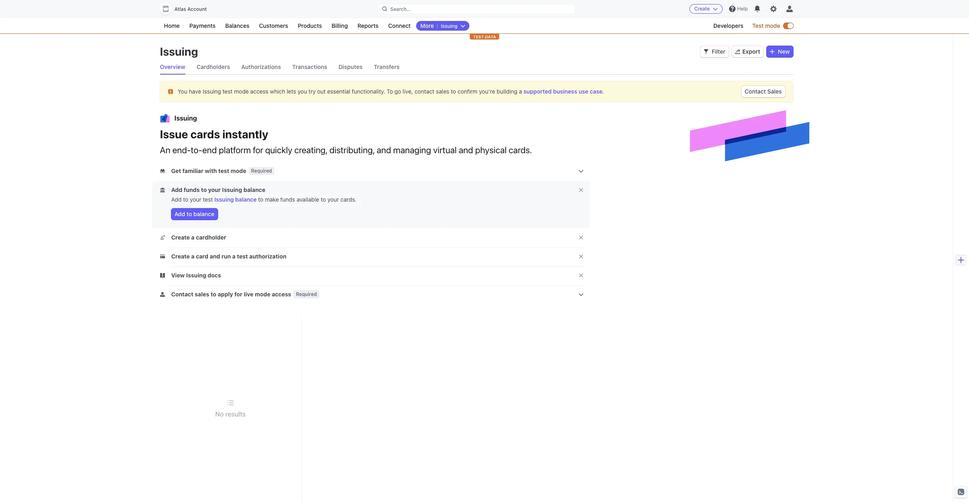 Task type: describe. For each thing, give the bounding box(es) containing it.
authorizations link
[[241, 60, 281, 74]]

instantly
[[222, 127, 268, 141]]

contact for contact sales
[[745, 88, 766, 95]]

issuing up issuing balance link
[[222, 186, 242, 193]]

view issuing docs button
[[160, 271, 223, 279]]

svg image for view issuing docs
[[160, 273, 165, 278]]

platform
[[219, 145, 251, 155]]

to right available
[[321, 196, 326, 203]]

familiar
[[182, 167, 203, 174]]

create a card and run a test authorization button
[[160, 252, 288, 261]]

2 horizontal spatial your
[[327, 196, 339, 203]]

get
[[171, 167, 181, 174]]

transfers
[[374, 63, 400, 70]]

issuing left 'docs'
[[186, 272, 206, 279]]

export
[[742, 48, 760, 55]]

sales inside dropdown button
[[195, 291, 209, 298]]

try
[[309, 88, 316, 95]]

svg image for filter
[[704, 49, 709, 54]]

add for add funds to your issuing balance
[[171, 186, 182, 193]]

.
[[603, 88, 604, 95]]

payments
[[189, 22, 216, 29]]

and inside dropdown button
[[210, 253, 220, 260]]

to up add to balance
[[183, 196, 188, 203]]

0 vertical spatial svg image
[[168, 89, 173, 94]]

end-
[[172, 145, 191, 155]]

building
[[497, 88, 517, 95]]

an
[[160, 145, 170, 155]]

payments link
[[185, 21, 220, 31]]

filter
[[712, 48, 725, 55]]

contact
[[415, 88, 434, 95]]

a right 'building'
[[519, 88, 522, 95]]

export button
[[732, 46, 763, 57]]

you
[[298, 88, 307, 95]]

cardholder
[[196, 234, 226, 241]]

which
[[270, 88, 285, 95]]

go
[[394, 88, 401, 95]]

to down get familiar with test mode dropdown button
[[201, 186, 207, 193]]

issuing right more
[[441, 23, 457, 29]]

lets
[[287, 88, 296, 95]]

case
[[590, 88, 603, 95]]

required for get familiar with test mode
[[251, 168, 272, 174]]

add to your test issuing balance to make funds available to your cards.
[[171, 196, 357, 203]]

results
[[225, 411, 246, 418]]

virtual
[[433, 145, 457, 155]]

balance for test
[[235, 196, 257, 203]]

products
[[298, 22, 322, 29]]

2 horizontal spatial and
[[459, 145, 473, 155]]

overview link
[[160, 60, 185, 74]]

create a cardholder button
[[160, 234, 228, 242]]

account
[[187, 6, 207, 12]]

customers
[[259, 22, 288, 29]]

create for create a cardholder
[[171, 234, 190, 241]]

Search… text field
[[377, 4, 576, 14]]

available
[[297, 196, 319, 203]]

contact sales to apply for live mode access button
[[160, 290, 293, 298]]

issue cards instantly an end-to-end platform for quickly creating, distributing, and managing virtual and physical cards.
[[160, 127, 532, 155]]

new
[[778, 48, 790, 55]]

no results
[[215, 411, 246, 418]]

get familiar with test mode button
[[160, 167, 248, 175]]

test mode
[[752, 22, 780, 29]]

issuing balance link
[[214, 196, 257, 203]]

to up the create a cardholder dropdown button
[[187, 211, 192, 217]]

mode right test
[[765, 22, 780, 29]]

balances link
[[221, 21, 253, 31]]

you have issuing test mode access which lets you try out essential functionality. to go live, contact sales to confirm you're building a supported business use case .
[[178, 88, 604, 95]]

live
[[244, 291, 253, 298]]

0 horizontal spatial cards.
[[340, 196, 357, 203]]

mode down authorizations link
[[234, 88, 249, 95]]

apply
[[218, 291, 233, 298]]

developers link
[[709, 21, 748, 31]]

products link
[[294, 21, 326, 31]]

view issuing docs
[[171, 272, 221, 279]]

access inside dropdown button
[[272, 291, 291, 298]]

your inside dropdown button
[[208, 186, 221, 193]]

no
[[215, 411, 224, 418]]

functionality.
[[352, 88, 385, 95]]

help button
[[726, 2, 751, 15]]

atlas account
[[174, 6, 207, 12]]

end
[[202, 145, 217, 155]]

overview
[[160, 63, 185, 70]]

managing
[[393, 145, 431, 155]]

add for add to balance
[[174, 211, 185, 217]]

contact sales
[[745, 88, 782, 95]]

contact sales to apply for live mode access
[[171, 291, 291, 298]]

cardholders link
[[197, 60, 230, 74]]

disputes
[[339, 63, 363, 70]]

test
[[473, 34, 484, 39]]

issuing right have
[[203, 88, 221, 95]]

test for your
[[203, 196, 213, 203]]

test for issuing
[[223, 88, 233, 95]]

svg image for create a cardholder
[[160, 235, 165, 240]]

sales
[[767, 88, 782, 95]]

view
[[171, 272, 185, 279]]



Task type: locate. For each thing, give the bounding box(es) containing it.
authorizations
[[241, 63, 281, 70]]

svg image
[[168, 89, 173, 94], [160, 188, 165, 192], [160, 273, 165, 278]]

with
[[205, 167, 217, 174]]

create for create
[[694, 6, 710, 12]]

test down add funds to your issuing balance dropdown button
[[203, 196, 213, 203]]

contact left sales
[[745, 88, 766, 95]]

add up add to balance
[[171, 196, 182, 203]]

billing link
[[328, 21, 352, 31]]

cardholders
[[197, 63, 230, 70]]

create inside "button"
[[694, 6, 710, 12]]

0 vertical spatial funds
[[184, 186, 200, 193]]

your right available
[[327, 196, 339, 203]]

to left make at the top of the page
[[258, 196, 263, 203]]

svg image for contact sales to apply for live mode access
[[160, 292, 165, 297]]

test for with
[[218, 167, 229, 174]]

1 horizontal spatial contact
[[745, 88, 766, 95]]

svg image inside create a card and run a test authorization dropdown button
[[160, 254, 165, 259]]

2 vertical spatial svg image
[[160, 273, 165, 278]]

add down get
[[171, 186, 182, 193]]

1 horizontal spatial cards.
[[509, 145, 532, 155]]

billing
[[332, 22, 348, 29]]

to left confirm
[[451, 88, 456, 95]]

developers
[[713, 22, 743, 29]]

0 vertical spatial contact
[[745, 88, 766, 95]]

1 vertical spatial access
[[272, 291, 291, 298]]

add funds to your issuing balance
[[171, 186, 265, 193]]

data
[[485, 34, 496, 39]]

sales down view issuing docs
[[195, 291, 209, 298]]

a left cardholder
[[191, 234, 194, 241]]

0 horizontal spatial your
[[190, 196, 201, 203]]

your down the with
[[208, 186, 221, 193]]

a left card
[[191, 253, 194, 260]]

and right "virtual"
[[459, 145, 473, 155]]

required
[[251, 168, 272, 174], [296, 291, 317, 297]]

filter button
[[701, 46, 729, 57]]

svg image for add funds to your issuing balance
[[160, 188, 165, 192]]

create a cardholder
[[171, 234, 226, 241]]

you
[[178, 88, 187, 95]]

0 vertical spatial for
[[253, 145, 263, 155]]

0 vertical spatial cards.
[[509, 145, 532, 155]]

help
[[737, 6, 748, 12]]

add to balance
[[174, 211, 214, 217]]

create down add to balance link
[[171, 234, 190, 241]]

test down the cardholders 'link'
[[223, 88, 233, 95]]

svg image inside get familiar with test mode dropdown button
[[160, 169, 165, 173]]

svg image left new
[[770, 49, 775, 54]]

tab list
[[160, 60, 793, 75]]

0 horizontal spatial funds
[[184, 186, 200, 193]]

contact inside contact sales link
[[745, 88, 766, 95]]

test
[[752, 22, 764, 29]]

for
[[253, 145, 263, 155], [234, 291, 242, 298]]

contact inside contact sales to apply for live mode access dropdown button
[[171, 291, 193, 298]]

test data
[[473, 34, 496, 39]]

a right run
[[232, 253, 236, 260]]

search…
[[390, 6, 411, 12]]

cards.
[[509, 145, 532, 155], [340, 196, 357, 203]]

svg image left you
[[168, 89, 173, 94]]

mode
[[765, 22, 780, 29], [234, 88, 249, 95], [231, 167, 246, 174], [255, 291, 270, 298]]

0 vertical spatial access
[[250, 88, 268, 95]]

balance inside dropdown button
[[244, 186, 265, 193]]

you're
[[479, 88, 495, 95]]

1 vertical spatial create
[[171, 234, 190, 241]]

0 vertical spatial add
[[171, 186, 182, 193]]

1 horizontal spatial sales
[[436, 88, 449, 95]]

1 vertical spatial for
[[234, 291, 242, 298]]

sales right 'contact'
[[436, 88, 449, 95]]

1 horizontal spatial for
[[253, 145, 263, 155]]

1 vertical spatial cards.
[[340, 196, 357, 203]]

cards. inside issue cards instantly an end-to-end platform for quickly creating, distributing, and managing virtual and physical cards.
[[509, 145, 532, 155]]

access right live
[[272, 291, 291, 298]]

svg image inside add funds to your issuing balance dropdown button
[[160, 188, 165, 192]]

2 vertical spatial balance
[[193, 211, 214, 217]]

for inside dropdown button
[[234, 291, 242, 298]]

1 horizontal spatial funds
[[280, 196, 295, 203]]

0 vertical spatial required
[[251, 168, 272, 174]]

authorization
[[249, 253, 286, 260]]

svg image down "an"
[[160, 188, 165, 192]]

card
[[196, 253, 208, 260]]

to left apply
[[211, 291, 216, 298]]

funds right make at the top of the page
[[280, 196, 295, 203]]

2 vertical spatial add
[[174, 211, 185, 217]]

a
[[519, 88, 522, 95], [191, 234, 194, 241], [191, 253, 194, 260], [232, 253, 236, 260]]

reports link
[[353, 21, 383, 31]]

transactions link
[[292, 60, 327, 74]]

add up the create a cardholder dropdown button
[[174, 211, 185, 217]]

new link
[[767, 46, 793, 57]]

customers link
[[255, 21, 292, 31]]

svg image up view issuing docs dropdown button
[[160, 254, 165, 259]]

more
[[420, 22, 434, 29]]

balance
[[244, 186, 265, 193], [235, 196, 257, 203], [193, 211, 214, 217]]

create up view
[[171, 253, 190, 260]]

test right the with
[[218, 167, 229, 174]]

create a card and run a test authorization
[[171, 253, 286, 260]]

access
[[250, 88, 268, 95], [272, 291, 291, 298]]

create button
[[690, 4, 723, 14]]

svg image inside the create a cardholder dropdown button
[[160, 235, 165, 240]]

have
[[189, 88, 201, 95]]

notifications image
[[754, 6, 761, 12]]

create for create a card and run a test authorization
[[171, 253, 190, 260]]

issuing up overview
[[160, 45, 198, 58]]

issuing down add funds to your issuing balance
[[214, 196, 234, 203]]

home
[[164, 22, 180, 29]]

test right run
[[237, 253, 248, 260]]

0 vertical spatial balance
[[244, 186, 265, 193]]

balance up add to your test issuing balance to make funds available to your cards.
[[244, 186, 265, 193]]

svg image
[[704, 49, 709, 54], [770, 49, 775, 54], [160, 169, 165, 173], [160, 235, 165, 240], [160, 254, 165, 259], [160, 292, 165, 297]]

1 vertical spatial sales
[[195, 291, 209, 298]]

0 horizontal spatial access
[[250, 88, 268, 95]]

svg image left get
[[160, 169, 165, 173]]

balances
[[225, 22, 249, 29]]

and left run
[[210, 253, 220, 260]]

mode down platform
[[231, 167, 246, 174]]

use
[[579, 88, 588, 95]]

1 vertical spatial add
[[171, 196, 182, 203]]

creating,
[[294, 145, 327, 155]]

get familiar with test mode
[[171, 167, 246, 174]]

connect
[[388, 22, 411, 29]]

for down instantly
[[253, 145, 263, 155]]

0 horizontal spatial required
[[251, 168, 272, 174]]

connect link
[[384, 21, 415, 31]]

required for contact sales to apply for live mode access
[[296, 291, 317, 297]]

distributing,
[[329, 145, 375, 155]]

quickly
[[265, 145, 292, 155]]

funds down familiar
[[184, 186, 200, 193]]

confirm
[[458, 88, 477, 95]]

1 vertical spatial funds
[[280, 196, 295, 203]]

your up add to balance
[[190, 196, 201, 203]]

svg image inside filter popup button
[[704, 49, 709, 54]]

atlas account button
[[160, 3, 215, 15]]

0 vertical spatial create
[[694, 6, 710, 12]]

svg image left view
[[160, 273, 165, 278]]

balance up create a cardholder
[[193, 211, 214, 217]]

1 horizontal spatial access
[[272, 291, 291, 298]]

contact down view
[[171, 291, 193, 298]]

to
[[387, 88, 393, 95]]

svg image for new
[[770, 49, 775, 54]]

create
[[694, 6, 710, 12], [171, 234, 190, 241], [171, 253, 190, 260]]

essential
[[327, 88, 350, 95]]

add
[[171, 186, 182, 193], [171, 196, 182, 203], [174, 211, 185, 217]]

funds inside add funds to your issuing balance dropdown button
[[184, 186, 200, 193]]

svg image left create a cardholder
[[160, 235, 165, 240]]

reports
[[358, 22, 378, 29]]

1 horizontal spatial required
[[296, 291, 317, 297]]

contact
[[745, 88, 766, 95], [171, 291, 193, 298]]

1 horizontal spatial and
[[377, 145, 391, 155]]

add for add to your test issuing balance to make funds available to your cards.
[[171, 196, 182, 203]]

atlas
[[174, 6, 186, 12]]

svg image left filter
[[704, 49, 709, 54]]

cards
[[190, 127, 220, 141]]

contact sales link
[[741, 86, 785, 97]]

1 vertical spatial svg image
[[160, 188, 165, 192]]

issuing up issue
[[174, 115, 197, 122]]

svg image for get familiar with test mode
[[160, 169, 165, 173]]

0 horizontal spatial and
[[210, 253, 220, 260]]

svg image for create a card and run a test authorization
[[160, 254, 165, 259]]

svg image inside contact sales to apply for live mode access dropdown button
[[160, 292, 165, 297]]

business
[[553, 88, 577, 95]]

sales
[[436, 88, 449, 95], [195, 291, 209, 298]]

balance left make at the top of the page
[[235, 196, 257, 203]]

for inside issue cards instantly an end-to-end platform for quickly creating, distributing, and managing virtual and physical cards.
[[253, 145, 263, 155]]

and left managing
[[377, 145, 391, 155]]

1 vertical spatial balance
[[235, 196, 257, 203]]

for left live
[[234, 291, 242, 298]]

1 vertical spatial required
[[296, 291, 317, 297]]

balance for your
[[244, 186, 265, 193]]

run
[[222, 253, 231, 260]]

svg image inside view issuing docs dropdown button
[[160, 273, 165, 278]]

home link
[[160, 21, 184, 31]]

supported business use case link
[[524, 88, 603, 95]]

add funds to your issuing balance button
[[160, 186, 267, 194]]

0 horizontal spatial contact
[[171, 291, 193, 298]]

1 vertical spatial contact
[[171, 291, 193, 298]]

live,
[[403, 88, 413, 95]]

issue
[[160, 127, 188, 141]]

add to balance link
[[171, 208, 218, 220]]

0 vertical spatial sales
[[436, 88, 449, 95]]

svg image inside new link
[[770, 49, 775, 54]]

create up developers link
[[694, 6, 710, 12]]

Search… search field
[[377, 4, 576, 14]]

docs
[[208, 272, 221, 279]]

contact for contact sales to apply for live mode access
[[171, 291, 193, 298]]

make
[[265, 196, 279, 203]]

transfers link
[[374, 60, 400, 74]]

2 vertical spatial create
[[171, 253, 190, 260]]

svg image down view issuing docs dropdown button
[[160, 292, 165, 297]]

mode right live
[[255, 291, 270, 298]]

tab list containing overview
[[160, 60, 793, 75]]

0 horizontal spatial for
[[234, 291, 242, 298]]

add inside dropdown button
[[171, 186, 182, 193]]

1 horizontal spatial your
[[208, 186, 221, 193]]

0 horizontal spatial sales
[[195, 291, 209, 298]]

access left "which"
[[250, 88, 268, 95]]



Task type: vqa. For each thing, say whether or not it's contained in the screenshot.
2nd STRIPE from right
no



